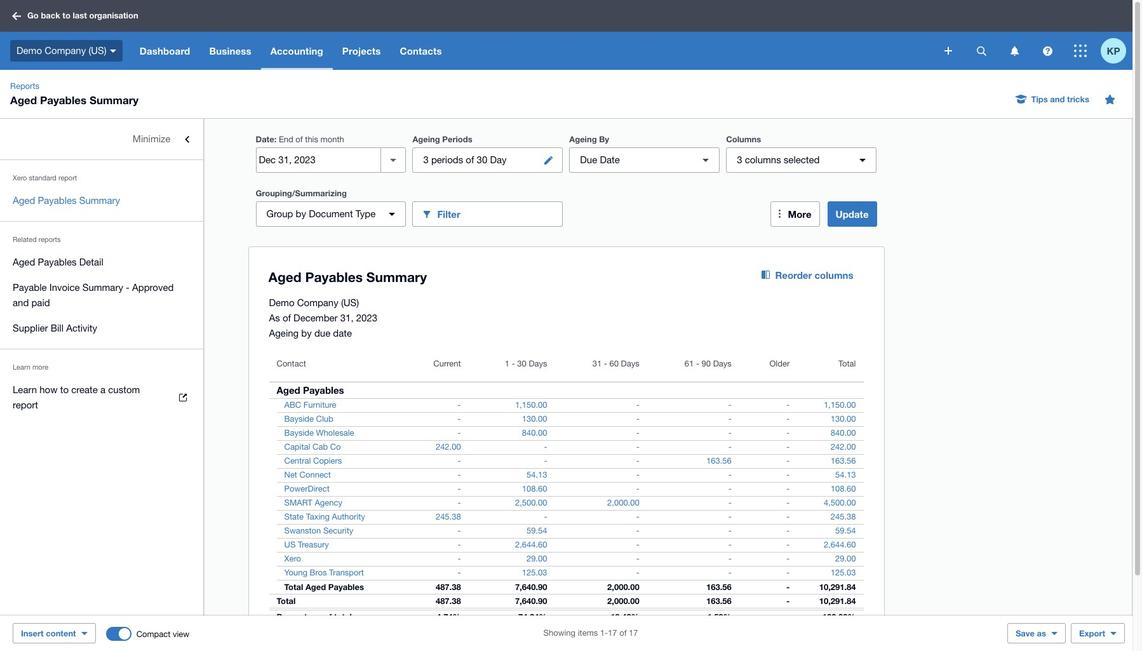 Task type: describe. For each thing, give the bounding box(es) containing it.
2 130.00 link from the left
[[823, 413, 864, 426]]

2 242.00 link from the left
[[823, 441, 864, 454]]

security
[[323, 526, 354, 536]]

abc furniture link
[[269, 399, 344, 412]]

learn for learn more
[[13, 364, 30, 371]]

1 840.00 link from the left
[[515, 427, 555, 440]]

export button
[[1071, 623, 1125, 644]]

update button
[[828, 201, 877, 227]]

learn for learn how to create a custom report
[[13, 384, 37, 395]]

minimize button
[[0, 126, 203, 152]]

2 130.00 from the left
[[831, 414, 856, 424]]

1 130.00 from the left
[[522, 414, 548, 424]]

net connect
[[284, 470, 331, 480]]

us treasury
[[284, 540, 329, 550]]

report output element
[[269, 351, 864, 624]]

summary inside reports aged payables summary
[[90, 93, 139, 107]]

total aged payables
[[284, 582, 364, 592]]

state
[[284, 512, 304, 522]]

2 163.56 link from the left
[[823, 455, 864, 468]]

4,500.00 link
[[817, 497, 864, 510]]

xero for xero standard report
[[13, 174, 27, 182]]

108.60 for first 108.60 link from right
[[831, 484, 856, 494]]

31 - 60 days button
[[555, 351, 647, 382]]

accounting
[[270, 45, 323, 57]]

payables for aged payables detail
[[38, 257, 77, 268]]

2 horizontal spatial svg image
[[1043, 46, 1053, 56]]

save as button
[[1008, 623, 1066, 644]]

treasury
[[298, 540, 329, 550]]

day
[[490, 154, 507, 165]]

1 245.38 from the left
[[436, 512, 461, 522]]

dashboard
[[140, 45, 190, 57]]

detail
[[79, 257, 103, 268]]

of down 19.43% at the right of the page
[[620, 629, 627, 638]]

1 2,644.60 link from the left
[[508, 539, 555, 552]]

columns for 3
[[745, 154, 781, 165]]

4,500.00
[[824, 498, 856, 508]]

total
[[334, 612, 352, 622]]

by
[[599, 134, 610, 144]]

2 125.03 link from the left
[[823, 567, 864, 580]]

31
[[593, 359, 602, 369]]

bayside club link
[[269, 413, 341, 426]]

showing
[[544, 629, 576, 638]]

cab
[[313, 442, 328, 452]]

list of convenience dates image
[[381, 147, 406, 173]]

learn how to create a custom report link
[[0, 377, 203, 418]]

bill
[[51, 323, 64, 334]]

aged payables detail link
[[0, 250, 203, 275]]

1 1,150.00 link from the left
[[508, 399, 555, 412]]

selected
[[784, 154, 820, 165]]

3 for 3 periods of 30 day
[[423, 154, 429, 165]]

by inside popup button
[[296, 208, 306, 219]]

reorder columns
[[776, 269, 854, 281]]

1
[[505, 359, 510, 369]]

0 horizontal spatial date
[[256, 134, 274, 144]]

29.00 for 1st the 29.00 link from the right
[[836, 554, 856, 564]]

ageing periods
[[413, 134, 473, 144]]

minimize
[[133, 133, 170, 144]]

custom
[[108, 384, 140, 395]]

swanston
[[284, 526, 321, 536]]

and inside payable invoice summary - approved and paid
[[13, 297, 29, 308]]

1 130.00 link from the left
[[515, 413, 555, 426]]

powerdirect
[[284, 484, 330, 494]]

go
[[27, 10, 39, 20]]

ageing by
[[570, 134, 610, 144]]

due date button
[[570, 147, 720, 173]]

1 17 from the left
[[608, 629, 617, 638]]

demo for demo company (us) as of december 31, 2023 ageing by due date
[[269, 297, 295, 308]]

(us) for demo company (us)
[[89, 45, 107, 56]]

company for demo company (us)
[[45, 45, 86, 56]]

125.03 for 2nd 125.03 link from right
[[522, 568, 548, 578]]

487.38 for total aged payables
[[436, 582, 461, 592]]

1 vertical spatial total
[[284, 582, 303, 592]]

:
[[274, 134, 277, 144]]

central
[[284, 456, 311, 466]]

periods
[[443, 134, 473, 144]]

authority
[[332, 512, 365, 522]]

percentage of total
[[277, 612, 352, 622]]

state taxing authority
[[284, 512, 365, 522]]

go back to last organisation
[[27, 10, 138, 20]]

due
[[580, 154, 598, 165]]

reports
[[39, 236, 61, 243]]

due date
[[580, 154, 620, 165]]

business button
[[200, 32, 261, 70]]

tips and tricks button
[[1009, 89, 1097, 109]]

1 horizontal spatial svg image
[[977, 46, 987, 56]]

of inside the report output element
[[324, 612, 332, 622]]

demo company (us) as of december 31, 2023 ageing by due date
[[269, 297, 378, 339]]

projects
[[342, 45, 381, 57]]

0 horizontal spatial svg image
[[945, 47, 953, 55]]

remove from favorites image
[[1097, 86, 1123, 112]]

100.00%
[[823, 612, 856, 622]]

2 29.00 link from the left
[[828, 553, 864, 566]]

items
[[578, 629, 598, 638]]

total button
[[798, 351, 864, 382]]

agency
[[315, 498, 343, 508]]

aged payables detail
[[13, 257, 103, 268]]

wholesale
[[316, 428, 354, 438]]

payables inside reports aged payables summary
[[40, 93, 87, 107]]

periods
[[431, 154, 463, 165]]

xero for xero
[[284, 554, 301, 564]]

aged for aged payables
[[277, 384, 300, 396]]

date : end of this month
[[256, 134, 344, 144]]

1 54.13 from the left
[[527, 470, 548, 480]]

central copiers
[[284, 456, 342, 466]]

2 245.38 link from the left
[[823, 511, 864, 524]]

last
[[73, 10, 87, 20]]

2 1,150.00 from the left
[[824, 400, 856, 410]]

74.24%
[[519, 612, 548, 622]]

us treasury link
[[269, 539, 337, 552]]

2 59.54 link from the left
[[828, 525, 864, 538]]

summary for invoice
[[82, 282, 123, 293]]

svg image inside demo company (us) popup button
[[110, 49, 116, 53]]

29.00 for first the 29.00 link from left
[[527, 554, 548, 564]]

group by document type
[[267, 208, 376, 219]]

swanston security
[[284, 526, 354, 536]]

go back to last organisation link
[[8, 5, 146, 27]]

report inside learn how to create a custom report
[[13, 400, 38, 411]]

business
[[209, 45, 251, 57]]

svg image up tips and tricks "button"
[[1011, 46, 1019, 56]]

2 840.00 link from the left
[[823, 427, 864, 440]]

2 245.38 from the left
[[831, 512, 856, 522]]

1 840.00 from the left
[[522, 428, 548, 438]]

1 163.56 link from the left
[[699, 455, 740, 468]]

1 54.13 link from the left
[[519, 469, 555, 482]]

percentage
[[277, 612, 322, 622]]

ageing for ageing periods
[[413, 134, 440, 144]]

2 1,150.00 link from the left
[[817, 399, 864, 412]]

4.74%
[[437, 612, 461, 622]]

aged down bros
[[306, 582, 326, 592]]

smart
[[284, 498, 313, 508]]

aged for aged payables summary
[[13, 195, 35, 206]]

svg image inside go back to last organisation link
[[12, 12, 21, 20]]

accounting button
[[261, 32, 333, 70]]

group by document type button
[[256, 201, 406, 227]]

demo for demo company (us)
[[17, 45, 42, 56]]

us
[[284, 540, 296, 550]]

2,000.00 for total
[[608, 596, 640, 606]]

net
[[284, 470, 297, 480]]

invoice
[[49, 282, 80, 293]]

days for 31 - 60 days
[[621, 359, 640, 369]]

7,640.90 for total
[[515, 596, 548, 606]]

10,291.84 for total aged payables
[[820, 582, 856, 592]]

net connect link
[[269, 469, 339, 482]]

aged payables
[[277, 384, 344, 396]]

bayside for bayside club
[[284, 414, 314, 424]]

1 2,000.00 from the top
[[608, 498, 640, 508]]

furniture
[[304, 400, 337, 410]]

approved
[[132, 282, 174, 293]]



Task type: vqa. For each thing, say whether or not it's contained in the screenshot.
Tips
yes



Task type: locate. For each thing, give the bounding box(es) containing it.
summary down aged payables detail link
[[82, 282, 123, 293]]

0 horizontal spatial report
[[13, 400, 38, 411]]

10,291.84 for total
[[820, 596, 856, 606]]

to for create
[[60, 384, 69, 395]]

days right the 1
[[529, 359, 548, 369]]

0 horizontal spatial 125.03 link
[[515, 567, 555, 580]]

0 horizontal spatial (us)
[[89, 45, 107, 56]]

payables down reports "link"
[[40, 93, 87, 107]]

108.60 link up 2,500.00
[[515, 483, 555, 496]]

1 horizontal spatial company
[[297, 297, 339, 308]]

date
[[256, 134, 274, 144], [600, 154, 620, 165]]

2 days from the left
[[621, 359, 640, 369]]

1 vertical spatial summary
[[79, 195, 120, 206]]

1 horizontal spatial 1,150.00 link
[[817, 399, 864, 412]]

1 horizontal spatial 30
[[518, 359, 527, 369]]

smart agency
[[284, 498, 343, 508]]

487.38 for total
[[436, 596, 461, 606]]

0 horizontal spatial 54.13 link
[[519, 469, 555, 482]]

2 29.00 from the left
[[836, 554, 856, 564]]

0 horizontal spatial 840.00
[[522, 428, 548, 438]]

2 59.54 from the left
[[836, 526, 856, 536]]

0 vertical spatial demo
[[17, 45, 42, 56]]

1 vertical spatial bayside
[[284, 428, 314, 438]]

xero inside "link"
[[284, 554, 301, 564]]

2 17 from the left
[[629, 629, 638, 638]]

0 vertical spatial summary
[[90, 93, 139, 107]]

bayside down abc
[[284, 414, 314, 424]]

payables for aged payables summary
[[38, 195, 77, 206]]

1 - 30 days
[[505, 359, 548, 369]]

242.00 link
[[428, 441, 469, 454], [823, 441, 864, 454]]

2,500.00 link
[[508, 497, 555, 510]]

1.59%
[[708, 612, 732, 622]]

1 horizontal spatial 125.03 link
[[823, 567, 864, 580]]

2 54.13 from the left
[[836, 470, 856, 480]]

0 horizontal spatial 245.38
[[436, 512, 461, 522]]

1 7,640.90 from the top
[[515, 582, 548, 592]]

1 learn from the top
[[13, 364, 30, 371]]

1 59.54 link from the left
[[519, 525, 555, 538]]

demo down 'go' on the top left
[[17, 45, 42, 56]]

summary down minimize button
[[79, 195, 120, 206]]

(us) inside demo company (us) as of december 31, 2023 ageing by due date
[[341, 297, 359, 308]]

108.60 up 2,500.00
[[522, 484, 548, 494]]

130.00 down 1 - 30 days
[[522, 414, 548, 424]]

bayside wholesale
[[284, 428, 354, 438]]

0 horizontal spatial 3
[[423, 154, 429, 165]]

61
[[685, 359, 694, 369]]

to right how
[[60, 384, 69, 395]]

2 840.00 from the left
[[831, 428, 856, 438]]

0 horizontal spatial and
[[13, 297, 29, 308]]

0 horizontal spatial 54.13
[[527, 470, 548, 480]]

of right periods
[[466, 154, 474, 165]]

3 periods of 30 day button
[[413, 147, 563, 173]]

54.13
[[527, 470, 548, 480], [836, 470, 856, 480]]

1-
[[600, 629, 608, 638]]

aged down "related"
[[13, 257, 35, 268]]

view
[[173, 629, 190, 639]]

1,150.00 down 1 - 30 days
[[515, 400, 548, 410]]

2 vertical spatial total
[[277, 596, 296, 606]]

0 vertical spatial bayside
[[284, 414, 314, 424]]

columns right reorder
[[815, 269, 854, 281]]

0 horizontal spatial 108.60
[[522, 484, 548, 494]]

2,500.00
[[515, 498, 548, 508]]

and inside "button"
[[1051, 94, 1065, 104]]

days
[[529, 359, 548, 369], [621, 359, 640, 369], [713, 359, 732, 369]]

demo inside demo company (us) as of december 31, 2023 ageing by due date
[[269, 297, 295, 308]]

3 periods of 30 day
[[423, 154, 507, 165]]

30 right the 1
[[518, 359, 527, 369]]

2 108.60 link from the left
[[823, 483, 864, 496]]

130.00
[[522, 414, 548, 424], [831, 414, 856, 424]]

1 vertical spatial report
[[13, 400, 38, 411]]

1 108.60 link from the left
[[515, 483, 555, 496]]

columns inside 'button'
[[815, 269, 854, 281]]

payables down xero standard report
[[38, 195, 77, 206]]

1,150.00 down 'total' button on the bottom right of page
[[824, 400, 856, 410]]

supplier bill activity
[[13, 323, 97, 334]]

demo
[[17, 45, 42, 56], [269, 297, 295, 308]]

learn left more
[[13, 364, 30, 371]]

2 2,644.60 from the left
[[824, 540, 856, 550]]

1 horizontal spatial 840.00
[[831, 428, 856, 438]]

1 horizontal spatial 125.03
[[831, 568, 856, 578]]

1 1,150.00 from the left
[[515, 400, 548, 410]]

2,644.60 link down 2,500.00 link
[[508, 539, 555, 552]]

1 108.60 from the left
[[522, 484, 548, 494]]

2,644.60 for first 2,644.60 link from the right
[[824, 540, 856, 550]]

0 horizontal spatial 1,150.00
[[515, 400, 548, 410]]

2 vertical spatial 2,000.00
[[608, 596, 640, 606]]

type
[[356, 208, 376, 219]]

0 horizontal spatial 242.00 link
[[428, 441, 469, 454]]

1 10,291.84 from the top
[[820, 582, 856, 592]]

125.03 up "100.00%"
[[831, 568, 856, 578]]

108.60 link up 4,500.00
[[823, 483, 864, 496]]

59.54 down 2,500.00 link
[[527, 526, 548, 536]]

2 487.38 from the top
[[436, 596, 461, 606]]

company inside demo company (us) as of december 31, 2023 ageing by due date
[[297, 297, 339, 308]]

2 horizontal spatial ageing
[[570, 134, 597, 144]]

1 horizontal spatial 130.00 link
[[823, 413, 864, 426]]

3 inside button
[[423, 154, 429, 165]]

19.43%
[[611, 612, 640, 622]]

1 vertical spatial demo
[[269, 297, 295, 308]]

central copiers link
[[269, 455, 350, 468]]

payables down transport
[[328, 582, 364, 592]]

2 horizontal spatial days
[[713, 359, 732, 369]]

1 horizontal spatial 29.00 link
[[828, 553, 864, 566]]

1 days from the left
[[529, 359, 548, 369]]

1 vertical spatial and
[[13, 297, 29, 308]]

demo inside popup button
[[17, 45, 42, 56]]

contact
[[277, 359, 306, 369]]

xero standard report
[[13, 174, 77, 182]]

30 left day
[[477, 154, 488, 165]]

1 245.38 link from the left
[[428, 511, 469, 524]]

ageing down as
[[269, 328, 299, 339]]

banner containing kp
[[0, 0, 1133, 70]]

summary inside payable invoice summary - approved and paid
[[82, 282, 123, 293]]

1 vertical spatial 7,640.90
[[515, 596, 548, 606]]

1 125.03 link from the left
[[515, 567, 555, 580]]

export
[[1080, 629, 1106, 639]]

1 horizontal spatial (us)
[[341, 297, 359, 308]]

0 horizontal spatial 2,644.60
[[515, 540, 548, 550]]

(us) for demo company (us) as of december 31, 2023 ageing by due date
[[341, 297, 359, 308]]

1 horizontal spatial report
[[58, 174, 77, 182]]

report
[[58, 174, 77, 182], [13, 400, 38, 411]]

2 vertical spatial summary
[[82, 282, 123, 293]]

reports link
[[5, 80, 44, 93]]

1 vertical spatial columns
[[815, 269, 854, 281]]

0 vertical spatial 10,291.84
[[820, 582, 856, 592]]

company down go back to last organisation link
[[45, 45, 86, 56]]

of inside date : end of this month
[[296, 135, 303, 144]]

1 29.00 from the left
[[527, 554, 548, 564]]

3 for 3 columns selected
[[737, 154, 743, 165]]

payable invoice summary - approved and paid link
[[0, 275, 203, 316]]

date right due
[[600, 154, 620, 165]]

columns
[[726, 134, 761, 144]]

1 horizontal spatial 245.38
[[831, 512, 856, 522]]

1 vertical spatial (us)
[[341, 297, 359, 308]]

1 horizontal spatial and
[[1051, 94, 1065, 104]]

1 vertical spatial 487.38
[[436, 596, 461, 606]]

svg image left kp at the top right of the page
[[1075, 44, 1087, 57]]

0 vertical spatial 30
[[477, 154, 488, 165]]

0 horizontal spatial 163.56 link
[[699, 455, 740, 468]]

0 vertical spatial and
[[1051, 94, 1065, 104]]

1 horizontal spatial ageing
[[413, 134, 440, 144]]

more button
[[771, 201, 820, 227]]

2 54.13 link from the left
[[828, 469, 864, 482]]

1 487.38 from the top
[[436, 582, 461, 592]]

aged for aged payables detail
[[13, 257, 35, 268]]

1 horizontal spatial date
[[600, 154, 620, 165]]

insert
[[21, 629, 44, 639]]

1 horizontal spatial 2,644.60
[[824, 540, 856, 550]]

0 horizontal spatial xero
[[13, 174, 27, 182]]

svg image down organisation
[[110, 49, 116, 53]]

grouping/summarizing
[[256, 188, 347, 198]]

2 125.03 from the left
[[831, 568, 856, 578]]

2 2,644.60 link from the left
[[817, 539, 864, 552]]

smart agency link
[[269, 497, 350, 510]]

1,150.00 link down 'total' button on the bottom right of page
[[817, 399, 864, 412]]

1 horizontal spatial 108.60 link
[[823, 483, 864, 496]]

to for last
[[63, 10, 70, 20]]

payables down reports
[[38, 257, 77, 268]]

125.03 link up "100.00%"
[[823, 567, 864, 580]]

30 inside button
[[518, 359, 527, 369]]

- inside payable invoice summary - approved and paid
[[126, 282, 130, 293]]

0 horizontal spatial columns
[[745, 154, 781, 165]]

(us) down go back to last organisation
[[89, 45, 107, 56]]

245.38
[[436, 512, 461, 522], [831, 512, 856, 522]]

-
[[126, 282, 130, 293], [512, 359, 515, 369], [604, 359, 607, 369], [696, 359, 700, 369], [458, 400, 461, 410], [637, 400, 640, 410], [729, 400, 732, 410], [787, 400, 790, 410], [458, 414, 461, 424], [637, 414, 640, 424], [729, 414, 732, 424], [787, 414, 790, 424], [458, 428, 461, 438], [637, 428, 640, 438], [729, 428, 732, 438], [787, 428, 790, 438], [544, 442, 548, 452], [637, 442, 640, 452], [729, 442, 732, 452], [787, 442, 790, 452], [458, 456, 461, 466], [544, 456, 548, 466], [637, 456, 640, 466], [787, 456, 790, 466], [458, 470, 461, 480], [637, 470, 640, 480], [729, 470, 732, 480], [787, 470, 790, 480], [458, 484, 461, 494], [637, 484, 640, 494], [729, 484, 732, 494], [787, 484, 790, 494], [458, 498, 461, 508], [729, 498, 732, 508], [787, 498, 790, 508], [544, 512, 548, 522], [637, 512, 640, 522], [729, 512, 732, 522], [787, 512, 790, 522], [458, 526, 461, 536], [637, 526, 640, 536], [729, 526, 732, 536], [787, 526, 790, 536], [458, 540, 461, 550], [637, 540, 640, 550], [729, 540, 732, 550], [787, 540, 790, 550], [458, 554, 461, 564], [637, 554, 640, 564], [729, 554, 732, 564], [787, 554, 790, 564], [458, 568, 461, 578], [637, 568, 640, 578], [729, 568, 732, 578], [787, 568, 790, 578], [787, 582, 790, 592], [787, 596, 790, 606], [787, 612, 790, 622]]

days right 90
[[713, 359, 732, 369]]

1 horizontal spatial 840.00 link
[[823, 427, 864, 440]]

2 108.60 from the left
[[831, 484, 856, 494]]

2 3 from the left
[[737, 154, 743, 165]]

1 horizontal spatial 245.38 link
[[823, 511, 864, 524]]

date
[[333, 328, 352, 339]]

aged payables summary link
[[0, 188, 203, 214]]

2,644.60 for 2nd 2,644.60 link from right
[[515, 540, 548, 550]]

163.56
[[707, 456, 732, 466], [831, 456, 856, 466], [707, 582, 732, 592], [707, 596, 732, 606]]

organisation
[[89, 10, 138, 20]]

of inside demo company (us) as of december 31, 2023 ageing by due date
[[283, 313, 291, 323]]

2 bayside from the top
[[284, 428, 314, 438]]

back
[[41, 10, 60, 20]]

1 3 from the left
[[423, 154, 429, 165]]

1 horizontal spatial 59.54 link
[[828, 525, 864, 538]]

130.00 link
[[515, 413, 555, 426], [823, 413, 864, 426]]

svg image left 'go' on the top left
[[12, 12, 21, 20]]

1 vertical spatial by
[[301, 328, 312, 339]]

and down payable
[[13, 297, 29, 308]]

by down grouping/summarizing
[[296, 208, 306, 219]]

1 242.00 link from the left
[[428, 441, 469, 454]]

document
[[309, 208, 353, 219]]

130.00 down 'total' button on the bottom right of page
[[831, 414, 856, 424]]

contacts
[[400, 45, 442, 57]]

30 inside button
[[477, 154, 488, 165]]

125.03
[[522, 568, 548, 578], [831, 568, 856, 578]]

54.13 up 4,500.00
[[836, 470, 856, 480]]

by left due
[[301, 328, 312, 339]]

1 125.03 from the left
[[522, 568, 548, 578]]

report up aged payables summary
[[58, 174, 77, 182]]

of left this on the top left
[[296, 135, 303, 144]]

2 242.00 from the left
[[831, 442, 856, 452]]

0 horizontal spatial 130.00 link
[[515, 413, 555, 426]]

0 horizontal spatial 1,150.00 link
[[508, 399, 555, 412]]

company inside demo company (us) popup button
[[45, 45, 86, 56]]

columns for reorder
[[815, 269, 854, 281]]

0 vertical spatial columns
[[745, 154, 781, 165]]

1 vertical spatial 2,000.00
[[608, 582, 640, 592]]

learn down learn more
[[13, 384, 37, 395]]

2,644.60
[[515, 540, 548, 550], [824, 540, 856, 550]]

0 horizontal spatial 242.00
[[436, 442, 461, 452]]

state taxing authority link
[[269, 511, 373, 524]]

2,644.60 down 2,500.00 link
[[515, 540, 548, 550]]

columns
[[745, 154, 781, 165], [815, 269, 854, 281]]

1 horizontal spatial 59.54
[[836, 526, 856, 536]]

current button
[[401, 351, 469, 382]]

projects button
[[333, 32, 390, 70]]

1,150.00 link
[[508, 399, 555, 412], [817, 399, 864, 412]]

of inside button
[[466, 154, 474, 165]]

125.03 for first 125.03 link from right
[[831, 568, 856, 578]]

report down learn more
[[13, 400, 38, 411]]

54.13 up 2,500.00
[[527, 470, 548, 480]]

to inside learn how to create a custom report
[[60, 384, 69, 395]]

31,
[[340, 313, 354, 323]]

summary for payables
[[79, 195, 120, 206]]

0 horizontal spatial 108.60 link
[[515, 483, 555, 496]]

29.00 down 2,500.00 link
[[527, 554, 548, 564]]

to inside banner
[[63, 10, 70, 20]]

59.54 for first 59.54 link
[[527, 526, 548, 536]]

130.00 link down 1 - 30 days
[[515, 413, 555, 426]]

59.54 down 4,500.00 link
[[836, 526, 856, 536]]

bayside up capital
[[284, 428, 314, 438]]

2,644.60 link down 4,500.00 link
[[817, 539, 864, 552]]

59.54 for first 59.54 link from right
[[836, 526, 856, 536]]

ageing inside demo company (us) as of december 31, 2023 ageing by due date
[[269, 328, 299, 339]]

1 horizontal spatial 17
[[629, 629, 638, 638]]

reorder columns button
[[752, 262, 864, 288]]

xero left the 'standard'
[[13, 174, 27, 182]]

days for 1 - 30 days
[[529, 359, 548, 369]]

29.00 link down 4,500.00 link
[[828, 553, 864, 566]]

of right as
[[283, 313, 291, 323]]

1 59.54 from the left
[[527, 526, 548, 536]]

Report title field
[[265, 263, 732, 292]]

activity
[[66, 323, 97, 334]]

0 horizontal spatial 29.00
[[527, 554, 548, 564]]

0 vertical spatial 7,640.90
[[515, 582, 548, 592]]

(us) up 31,
[[341, 297, 359, 308]]

paid
[[31, 297, 50, 308]]

as
[[1038, 629, 1047, 639]]

3 days from the left
[[713, 359, 732, 369]]

aged down reports "link"
[[10, 93, 37, 107]]

54.13 link up 2,500.00
[[519, 469, 555, 482]]

contacts button
[[390, 32, 452, 70]]

to left last
[[63, 10, 70, 20]]

(us) inside popup button
[[89, 45, 107, 56]]

0 horizontal spatial 245.38 link
[[428, 511, 469, 524]]

days for 61 - 90 days
[[713, 359, 732, 369]]

1 horizontal spatial 2,644.60 link
[[817, 539, 864, 552]]

kp button
[[1101, 32, 1133, 70]]

filter button
[[413, 201, 563, 227]]

2 10,291.84 from the top
[[820, 596, 856, 606]]

245.38 link
[[428, 511, 469, 524], [823, 511, 864, 524]]

0 horizontal spatial company
[[45, 45, 86, 56]]

0 vertical spatial learn
[[13, 364, 30, 371]]

date inside due date popup button
[[600, 154, 620, 165]]

1 bayside from the top
[[284, 414, 314, 424]]

columns down columns
[[745, 154, 781, 165]]

1 horizontal spatial 242.00 link
[[823, 441, 864, 454]]

2,000.00 for total aged payables
[[608, 582, 640, 592]]

aged down the 'standard'
[[13, 195, 35, 206]]

1 vertical spatial xero
[[284, 554, 301, 564]]

0 vertical spatial 487.38
[[436, 582, 461, 592]]

1 horizontal spatial 1,150.00
[[824, 400, 856, 410]]

1 - 30 days button
[[469, 351, 555, 382]]

1 horizontal spatial 130.00
[[831, 414, 856, 424]]

aged up abc
[[277, 384, 300, 396]]

108.60 for 1st 108.60 link from the left
[[522, 484, 548, 494]]

compact view
[[136, 629, 190, 639]]

summary up minimize button
[[90, 93, 139, 107]]

company for demo company (us) as of december 31, 2023 ageing by due date
[[297, 297, 339, 308]]

company up december
[[297, 297, 339, 308]]

1 vertical spatial 10,291.84
[[820, 596, 856, 606]]

bros
[[310, 568, 327, 578]]

0 horizontal spatial demo
[[17, 45, 42, 56]]

insert content
[[21, 629, 76, 639]]

30
[[477, 154, 488, 165], [518, 359, 527, 369]]

3 down columns
[[737, 154, 743, 165]]

Select end date field
[[256, 148, 381, 172]]

reports
[[10, 81, 39, 91]]

0 vertical spatial to
[[63, 10, 70, 20]]

7,640.90 for total aged payables
[[515, 582, 548, 592]]

59.54
[[527, 526, 548, 536], [836, 526, 856, 536]]

3 2,000.00 from the top
[[608, 596, 640, 606]]

1 29.00 link from the left
[[519, 553, 555, 566]]

ageing up periods
[[413, 134, 440, 144]]

1 vertical spatial learn
[[13, 384, 37, 395]]

tips and tricks
[[1032, 94, 1090, 104]]

2 2,000.00 from the top
[[608, 582, 640, 592]]

aged inside reports aged payables summary
[[10, 93, 37, 107]]

1 242.00 from the left
[[436, 442, 461, 452]]

0 horizontal spatial 840.00 link
[[515, 427, 555, 440]]

2 learn from the top
[[13, 384, 37, 395]]

xero down the "us"
[[284, 554, 301, 564]]

(us)
[[89, 45, 107, 56], [341, 297, 359, 308]]

bayside wholesale link
[[269, 427, 362, 440]]

1 horizontal spatial 54.13 link
[[828, 469, 864, 482]]

by inside demo company (us) as of december 31, 2023 ageing by due date
[[301, 328, 312, 339]]

ageing left the by
[[570, 134, 597, 144]]

1,150.00 link down 1 - 30 days
[[508, 399, 555, 412]]

payables up furniture
[[303, 384, 344, 396]]

bayside club
[[284, 414, 334, 424]]

1 horizontal spatial columns
[[815, 269, 854, 281]]

0 horizontal spatial 30
[[477, 154, 488, 165]]

1 horizontal spatial demo
[[269, 297, 295, 308]]

1 horizontal spatial 242.00
[[831, 442, 856, 452]]

108.60 up 4,500.00
[[831, 484, 856, 494]]

learn inside learn how to create a custom report
[[13, 384, 37, 395]]

125.03 up 74.24%
[[522, 568, 548, 578]]

ageing for ageing by
[[570, 134, 597, 144]]

1 horizontal spatial 163.56 link
[[823, 455, 864, 468]]

svg image
[[977, 46, 987, 56], [1043, 46, 1053, 56], [945, 47, 953, 55]]

2 7,640.90 from the top
[[515, 596, 548, 606]]

0 vertical spatial date
[[256, 134, 274, 144]]

of left total
[[324, 612, 332, 622]]

1 vertical spatial 30
[[518, 359, 527, 369]]

54.13 link up 4,500.00
[[828, 469, 864, 482]]

svg image
[[12, 12, 21, 20], [1075, 44, 1087, 57], [1011, 46, 1019, 56], [110, 49, 116, 53]]

130.00 link down 'total' button on the bottom right of page
[[823, 413, 864, 426]]

0 horizontal spatial 29.00 link
[[519, 553, 555, 566]]

0 horizontal spatial 130.00
[[522, 414, 548, 424]]

29.00 down 4,500.00 link
[[836, 554, 856, 564]]

total inside button
[[839, 359, 856, 369]]

0 horizontal spatial ageing
[[269, 328, 299, 339]]

date left end
[[256, 134, 274, 144]]

0 horizontal spatial 125.03
[[522, 568, 548, 578]]

2,644.60 down 4,500.00 link
[[824, 540, 856, 550]]

61 - 90 days button
[[647, 351, 740, 382]]

group
[[267, 208, 293, 219]]

1 horizontal spatial 108.60
[[831, 484, 856, 494]]

banner
[[0, 0, 1133, 70]]

payables for aged payables
[[303, 384, 344, 396]]

reports aged payables summary
[[10, 81, 139, 107]]

59.54 link down 2,500.00 link
[[519, 525, 555, 538]]

60
[[610, 359, 619, 369]]

create
[[71, 384, 98, 395]]

125.03 link up 74.24%
[[515, 567, 555, 580]]

59.54 link down 4,500.00 link
[[828, 525, 864, 538]]

bayside for bayside wholesale
[[284, 428, 314, 438]]

1 2,644.60 from the left
[[515, 540, 548, 550]]

0 horizontal spatial 2,644.60 link
[[508, 539, 555, 552]]

0 vertical spatial 2,000.00
[[608, 498, 640, 508]]

demo up as
[[269, 297, 295, 308]]

163.56 link
[[699, 455, 740, 468], [823, 455, 864, 468]]

days right 60
[[621, 359, 640, 369]]

29.00 link down 2,500.00 link
[[519, 553, 555, 566]]

0 vertical spatial xero
[[13, 174, 27, 182]]

and right tips
[[1051, 94, 1065, 104]]

related reports
[[13, 236, 61, 243]]

1 horizontal spatial xero
[[284, 554, 301, 564]]

compact
[[136, 629, 171, 639]]

3 left periods
[[423, 154, 429, 165]]

0 vertical spatial company
[[45, 45, 86, 56]]



